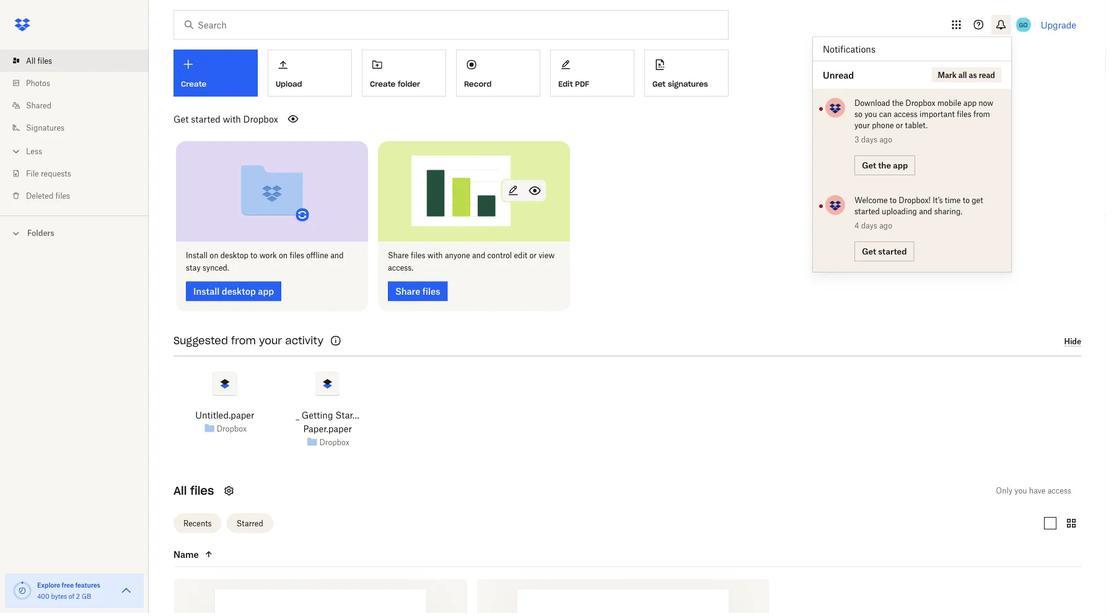 Task type: describe. For each thing, give the bounding box(es) containing it.
create folder
[[370, 79, 420, 89]]

dropbox image
[[10, 12, 35, 37]]

2
[[76, 593, 80, 601]]

1 vertical spatial from
[[231, 335, 256, 348]]

pdf
[[575, 79, 590, 89]]

create
[[370, 79, 396, 89]]

untitled.paper link
[[196, 409, 254, 423]]

welcome to dropbox! it's time to get started uploading and sharing. button
[[855, 195, 999, 217]]

1 horizontal spatial all
[[174, 484, 187, 499]]

get the app button
[[855, 156, 916, 175]]

explore free features 400 bytes of 2 gb
[[37, 582, 100, 601]]

mark all as read button
[[932, 68, 1002, 82]]

deleted files
[[26, 191, 70, 201]]

with for files
[[428, 251, 443, 260]]

and inside share files with anyone and control edit or view access.
[[472, 251, 486, 260]]

edit
[[514, 251, 528, 260]]

activity
[[285, 335, 324, 348]]

only
[[997, 487, 1013, 496]]

free
[[62, 582, 74, 590]]

the for download
[[893, 98, 904, 108]]

files inside share files with anyone and control edit or view access.
[[411, 251, 426, 260]]

400
[[37, 593, 49, 601]]

shared
[[26, 101, 51, 110]]

and inside the "welcome to dropbox! it's time to get started uploading and sharing. 4 days ago"
[[920, 207, 933, 216]]

upgrade
[[1041, 20, 1077, 30]]

file requests link
[[10, 162, 149, 185]]

edit pdf
[[559, 79, 590, 89]]

4
[[855, 221, 860, 230]]

photos link
[[10, 72, 149, 94]]

starred button
[[227, 514, 273, 534]]

1 horizontal spatial to
[[890, 196, 897, 205]]

with for started
[[223, 114, 241, 124]]

dropbox link for _ getting star… paper.paper
[[320, 437, 350, 449]]

offline
[[306, 251, 329, 260]]

download
[[855, 98, 891, 108]]

welcome
[[855, 196, 888, 205]]

it's
[[933, 196, 943, 205]]

mobile
[[938, 98, 962, 108]]

started for get started
[[879, 247, 907, 257]]

or inside share files with anyone and control edit or view access.
[[530, 251, 537, 260]]

0 horizontal spatial your
[[259, 335, 282, 348]]

tablet.
[[906, 121, 928, 130]]

access inside the download the dropbox mobile app now so you can access important files from your phone or tablet. 3 days ago
[[894, 109, 918, 119]]

and inside "install on desktop to work on files offline and stay synced."
[[331, 251, 344, 260]]

suggested
[[174, 335, 228, 348]]

all inside list item
[[26, 56, 36, 65]]

suggested from your activity
[[174, 335, 324, 348]]

shared link
[[10, 94, 149, 117]]

ago inside the "welcome to dropbox! it's time to get started uploading and sharing. 4 days ago"
[[880, 221, 893, 230]]

as
[[969, 70, 978, 80]]

your inside the download the dropbox mobile app now so you can access important files from your phone or tablet. 3 days ago
[[855, 121, 871, 130]]

file
[[26, 169, 39, 178]]

files right "deleted"
[[56, 191, 70, 201]]

ago inside the download the dropbox mobile app now so you can access important files from your phone or tablet. 3 days ago
[[880, 135, 893, 144]]

get started with dropbox
[[174, 114, 278, 124]]

requests
[[41, 169, 71, 178]]

time
[[945, 196, 961, 205]]

welcome to dropbox! it's time to get started uploading and sharing. 4 days ago
[[855, 196, 984, 230]]

edit pdf button
[[551, 50, 635, 97]]

synced.
[[203, 264, 229, 273]]

sharing.
[[935, 207, 963, 216]]

desktop
[[221, 251, 249, 260]]

of
[[69, 593, 74, 601]]

read
[[979, 70, 996, 80]]

can
[[880, 109, 892, 119]]

get signatures button
[[645, 50, 729, 97]]

_
[[296, 410, 299, 421]]

get for get started with dropbox
[[174, 114, 189, 124]]

dropbox!
[[899, 196, 931, 205]]

starred
[[237, 519, 263, 529]]

_ getting star… paper.paper
[[296, 410, 360, 435]]

so
[[855, 109, 863, 119]]

install
[[186, 251, 208, 260]]

view
[[539, 251, 555, 260]]

control
[[488, 251, 512, 260]]

recents button
[[174, 514, 222, 534]]

star…
[[336, 410, 360, 421]]

signatures link
[[10, 117, 149, 139]]

list containing all files
[[0, 42, 149, 216]]

have
[[1030, 487, 1046, 496]]

get for get signatures
[[653, 79, 666, 89]]

share
[[388, 251, 409, 260]]

anyone
[[445, 251, 470, 260]]

work
[[260, 251, 277, 260]]

folder
[[398, 79, 420, 89]]

edit
[[559, 79, 573, 89]]

record button
[[456, 50, 541, 97]]

stay
[[186, 264, 201, 273]]

photos
[[26, 78, 50, 88]]

bytes
[[51, 593, 67, 601]]

upgrade link
[[1041, 20, 1077, 30]]

paper.paper
[[303, 424, 352, 435]]

signatures
[[26, 123, 65, 132]]

less image
[[10, 145, 22, 158]]

untitled.paper
[[196, 410, 254, 421]]



Task type: vqa. For each thing, say whether or not it's contained in the screenshot.
the Folder, Soul Destroyer row
no



Task type: locate. For each thing, give the bounding box(es) containing it.
deleted
[[26, 191, 54, 201]]

or inside the download the dropbox mobile app now so you can access important files from your phone or tablet. 3 days ago
[[896, 121, 904, 130]]

2 horizontal spatial to
[[963, 196, 970, 205]]

get inside get the app button
[[862, 161, 877, 171]]

access up tablet.
[[894, 109, 918, 119]]

all up recents button
[[174, 484, 187, 499]]

started inside the "welcome to dropbox! it's time to get started uploading and sharing. 4 days ago"
[[855, 207, 880, 216]]

to inside "install on desktop to work on files offline and stay synced."
[[251, 251, 258, 260]]

notifications
[[823, 44, 876, 54]]

with inside share files with anyone and control edit or view access.
[[428, 251, 443, 260]]

days right 4
[[862, 221, 878, 230]]

phone
[[873, 121, 894, 130]]

get started
[[862, 247, 907, 257]]

0 vertical spatial your
[[855, 121, 871, 130]]

0 horizontal spatial dropbox link
[[217, 423, 247, 435]]

1 vertical spatial access
[[1048, 487, 1072, 496]]

features
[[75, 582, 100, 590]]

file requests
[[26, 169, 71, 178]]

or right the phone
[[896, 121, 904, 130]]

0 horizontal spatial and
[[331, 251, 344, 260]]

1 vertical spatial ago
[[880, 221, 893, 230]]

0 horizontal spatial on
[[210, 251, 219, 260]]

2 ago from the top
[[880, 221, 893, 230]]

files right share
[[411, 251, 426, 260]]

all files list item
[[0, 50, 149, 72]]

0 vertical spatial ago
[[880, 135, 893, 144]]

0 horizontal spatial from
[[231, 335, 256, 348]]

0 horizontal spatial access
[[894, 109, 918, 119]]

unread
[[823, 70, 855, 80]]

access.
[[388, 264, 414, 273]]

get the app
[[862, 161, 908, 171]]

3
[[855, 135, 860, 144]]

dropbox link down paper.paper
[[320, 437, 350, 449]]

get for get started
[[862, 247, 877, 257]]

and left control
[[472, 251, 486, 260]]

app left now
[[964, 98, 977, 108]]

files up 'photos'
[[38, 56, 52, 65]]

0 vertical spatial all files
[[26, 56, 52, 65]]

1 horizontal spatial or
[[896, 121, 904, 130]]

1 ago from the top
[[880, 135, 893, 144]]

you down the download
[[865, 109, 878, 119]]

2 vertical spatial started
[[879, 247, 907, 257]]

get
[[972, 196, 984, 205]]

days right 3
[[862, 135, 878, 144]]

important
[[920, 109, 955, 119]]

the right the download
[[893, 98, 904, 108]]

1 horizontal spatial access
[[1048, 487, 1072, 496]]

days
[[862, 135, 878, 144], [862, 221, 878, 230]]

recents
[[184, 519, 212, 529]]

mark all as read
[[938, 70, 996, 80]]

1 vertical spatial app
[[894, 161, 908, 171]]

app up 'dropbox!'
[[894, 161, 908, 171]]

from
[[974, 109, 991, 119], [231, 335, 256, 348]]

folders
[[27, 229, 54, 238]]

1 vertical spatial you
[[1015, 487, 1028, 496]]

0 horizontal spatial or
[[530, 251, 537, 260]]

all files up 'photos'
[[26, 56, 52, 65]]

folders button
[[0, 224, 149, 242]]

0 horizontal spatial the
[[879, 161, 892, 171]]

list
[[0, 42, 149, 216]]

install on desktop to work on files offline and stay synced.
[[186, 251, 344, 273]]

1 horizontal spatial app
[[964, 98, 977, 108]]

signatures
[[668, 79, 709, 89]]

0 vertical spatial started
[[191, 114, 221, 124]]

get signatures
[[653, 79, 709, 89]]

0 vertical spatial all
[[26, 56, 36, 65]]

1 days from the top
[[862, 135, 878, 144]]

started inside button
[[879, 247, 907, 257]]

0 vertical spatial you
[[865, 109, 878, 119]]

or right edit
[[530, 251, 537, 260]]

get started button
[[855, 242, 915, 262]]

share files with anyone and control edit or view access.
[[388, 251, 555, 273]]

dropbox link down untitled.paper link
[[217, 423, 247, 435]]

from inside the download the dropbox mobile app now so you can access important files from your phone or tablet. 3 days ago
[[974, 109, 991, 119]]

ago down the phone
[[880, 135, 893, 144]]

1 vertical spatial all files
[[174, 484, 214, 499]]

0 horizontal spatial to
[[251, 251, 258, 260]]

on up synced.
[[210, 251, 219, 260]]

file, untitled.paper row
[[477, 580, 770, 614]]

less
[[26, 147, 42, 156]]

quota usage element
[[12, 582, 32, 601]]

files inside "install on desktop to work on files offline and stay synced."
[[290, 251, 304, 260]]

files up recents button
[[190, 484, 214, 499]]

all files inside list item
[[26, 56, 52, 65]]

download the dropbox mobile app now so you can access important files from your phone or tablet. 3 days ago
[[855, 98, 994, 144]]

get inside get started button
[[862, 247, 877, 257]]

app inside the download the dropbox mobile app now so you can access important files from your phone or tablet. 3 days ago
[[964, 98, 977, 108]]

and
[[920, 207, 933, 216], [331, 251, 344, 260], [472, 251, 486, 260]]

the
[[893, 98, 904, 108], [879, 161, 892, 171]]

record
[[464, 79, 492, 89]]

1 vertical spatial or
[[530, 251, 537, 260]]

your
[[855, 121, 871, 130], [259, 335, 282, 348]]

only you have access
[[997, 487, 1072, 496]]

dropbox link for untitled.paper
[[217, 423, 247, 435]]

all
[[26, 56, 36, 65], [174, 484, 187, 499]]

you inside the download the dropbox mobile app now so you can access important files from your phone or tablet. 3 days ago
[[865, 109, 878, 119]]

1 horizontal spatial from
[[974, 109, 991, 119]]

the for get
[[879, 161, 892, 171]]

app inside button
[[894, 161, 908, 171]]

_ getting star… paper.paper link
[[283, 409, 373, 436]]

2 horizontal spatial and
[[920, 207, 933, 216]]

ago
[[880, 135, 893, 144], [880, 221, 893, 230]]

0 vertical spatial from
[[974, 109, 991, 119]]

dropbox inside the download the dropbox mobile app now so you can access important files from your phone or tablet. 3 days ago
[[906, 98, 936, 108]]

your left activity
[[259, 335, 282, 348]]

1 vertical spatial with
[[428, 251, 443, 260]]

download the dropbox mobile app now so you can access important files from your phone or tablet. button
[[855, 97, 999, 131]]

access right the have
[[1048, 487, 1072, 496]]

all
[[959, 70, 968, 80]]

you
[[865, 109, 878, 119], [1015, 487, 1028, 496]]

app
[[964, 98, 977, 108], [894, 161, 908, 171]]

get inside the get signatures button
[[653, 79, 666, 89]]

to up uploading
[[890, 196, 897, 205]]

access
[[894, 109, 918, 119], [1048, 487, 1072, 496]]

1 vertical spatial the
[[879, 161, 892, 171]]

1 vertical spatial your
[[259, 335, 282, 348]]

files inside list item
[[38, 56, 52, 65]]

0 horizontal spatial all
[[26, 56, 36, 65]]

to left work
[[251, 251, 258, 260]]

dropbox link
[[217, 423, 247, 435], [320, 437, 350, 449]]

0 vertical spatial dropbox link
[[217, 423, 247, 435]]

you left the have
[[1015, 487, 1028, 496]]

1 horizontal spatial all files
[[174, 484, 214, 499]]

1 horizontal spatial on
[[279, 251, 288, 260]]

the up welcome
[[879, 161, 892, 171]]

file, _ getting started with dropbox paper.paper row
[[174, 580, 467, 614]]

the inside get the app button
[[879, 161, 892, 171]]

on right work
[[279, 251, 288, 260]]

1 horizontal spatial your
[[855, 121, 871, 130]]

uploading
[[882, 207, 918, 216]]

from down now
[[974, 109, 991, 119]]

create folder button
[[362, 50, 446, 97]]

with
[[223, 114, 241, 124], [428, 251, 443, 260]]

all up 'photos'
[[26, 56, 36, 65]]

name
[[174, 550, 199, 560]]

explore
[[37, 582, 60, 590]]

all files
[[26, 56, 52, 65], [174, 484, 214, 499]]

started for get started with dropbox
[[191, 114, 221, 124]]

2 days from the top
[[862, 221, 878, 230]]

0 horizontal spatial with
[[223, 114, 241, 124]]

files left offline
[[290, 251, 304, 260]]

started
[[191, 114, 221, 124], [855, 207, 880, 216], [879, 247, 907, 257]]

and down 'dropbox!'
[[920, 207, 933, 216]]

0 vertical spatial days
[[862, 135, 878, 144]]

all files link
[[10, 50, 149, 72]]

0 horizontal spatial all files
[[26, 56, 52, 65]]

files down mobile
[[957, 109, 972, 119]]

1 vertical spatial dropbox link
[[320, 437, 350, 449]]

2 on from the left
[[279, 251, 288, 260]]

to
[[890, 196, 897, 205], [963, 196, 970, 205], [251, 251, 258, 260]]

1 horizontal spatial the
[[893, 98, 904, 108]]

get
[[653, 79, 666, 89], [174, 114, 189, 124], [862, 161, 877, 171], [862, 247, 877, 257]]

files inside the download the dropbox mobile app now so you can access important files from your phone or tablet. 3 days ago
[[957, 109, 972, 119]]

gb
[[82, 593, 91, 601]]

1 horizontal spatial dropbox link
[[320, 437, 350, 449]]

1 vertical spatial started
[[855, 207, 880, 216]]

0 vertical spatial with
[[223, 114, 241, 124]]

0 vertical spatial app
[[964, 98, 977, 108]]

getting
[[302, 410, 333, 421]]

1 vertical spatial days
[[862, 221, 878, 230]]

0 horizontal spatial you
[[865, 109, 878, 119]]

1 horizontal spatial you
[[1015, 487, 1028, 496]]

1 on from the left
[[210, 251, 219, 260]]

your down the so
[[855, 121, 871, 130]]

0 vertical spatial the
[[893, 98, 904, 108]]

1 horizontal spatial and
[[472, 251, 486, 260]]

all files up recents button
[[174, 484, 214, 499]]

name button
[[174, 548, 278, 562]]

get for get the app
[[862, 161, 877, 171]]

dropbox
[[906, 98, 936, 108], [243, 114, 278, 124], [217, 424, 247, 434], [320, 438, 350, 447]]

to left get
[[963, 196, 970, 205]]

now
[[979, 98, 994, 108]]

mark
[[938, 70, 957, 80]]

from right suggested
[[231, 335, 256, 348]]

0 horizontal spatial app
[[894, 161, 908, 171]]

0 vertical spatial access
[[894, 109, 918, 119]]

days inside the "welcome to dropbox! it's time to get started uploading and sharing. 4 days ago"
[[862, 221, 878, 230]]

days inside the download the dropbox mobile app now so you can access important files from your phone or tablet. 3 days ago
[[862, 135, 878, 144]]

0 vertical spatial or
[[896, 121, 904, 130]]

1 vertical spatial all
[[174, 484, 187, 499]]

the inside the download the dropbox mobile app now so you can access important files from your phone or tablet. 3 days ago
[[893, 98, 904, 108]]

and right offline
[[331, 251, 344, 260]]

ago down uploading
[[880, 221, 893, 230]]

1 horizontal spatial with
[[428, 251, 443, 260]]



